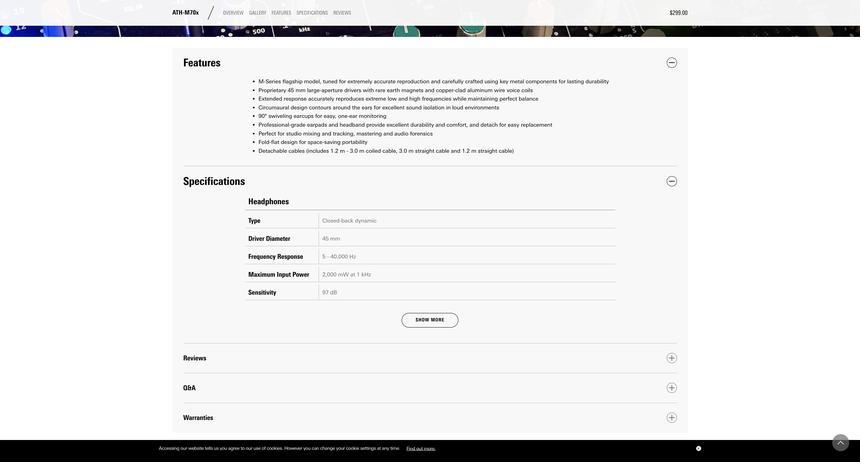 Task type: locate. For each thing, give the bounding box(es) containing it.
0 vertical spatial durability
[[586, 78, 609, 85]]

excellent up audio
[[387, 122, 409, 128]]

1 horizontal spatial 3.0
[[399, 148, 407, 154]]

(includes
[[306, 148, 329, 154]]

0 vertical spatial reviews
[[333, 10, 351, 16]]

perfect
[[259, 130, 276, 137]]

forensics
[[410, 130, 433, 137]]

-
[[347, 148, 348, 154], [327, 254, 329, 260]]

45 up 5
[[322, 236, 329, 242]]

plus image
[[669, 356, 675, 362], [669, 385, 675, 391]]

monitoring
[[359, 113, 387, 120]]

studio
[[286, 130, 302, 137]]

1 vertical spatial features
[[183, 56, 221, 69]]

mm inside m-series flagship model, tuned for extremely accurate reproduction and carefully crafted using key metal components for lasting durability proprietary 45 mm large-aperture drivers with rare earth magnets and copper-clad aluminum wire voice coils extended response accurately reproduces extreme low and high frequencies while maintaining perfect balance circumaural design contours around the ears for excellent sound isolation in loud environments 90° swiveling earcups for easy, one-ear monitoring professional-grade earpads and headband provide excellent durability and comfort, and detach for easy replacement perfect for studio mixing and tracking, mastering and audio forensics fold-flat design for space-saving portability detachable cables (includes 1.2 m - 3.0 m coiled cable, 3.0 m straight cable and 1.2 m straight cable)
[[296, 87, 306, 93]]

2 m from the left
[[359, 148, 364, 154]]

portability
[[342, 139, 368, 146]]

1.2
[[331, 148, 338, 154], [462, 148, 470, 154]]

warranties
[[183, 414, 213, 422]]

our left website
[[181, 446, 187, 451]]

find out more.
[[407, 446, 436, 451]]

and up the copper-
[[431, 78, 441, 85]]

1 vertical spatial 45
[[322, 236, 329, 242]]

design down response
[[291, 104, 308, 111]]

40,000
[[331, 254, 348, 260]]

3.0 right cable,
[[399, 148, 407, 154]]

you
[[220, 446, 227, 451], [303, 446, 311, 451]]

mm
[[296, 87, 306, 93], [330, 236, 340, 242]]

in
[[446, 104, 451, 111]]

m down 'forensics' at the top of page
[[409, 148, 414, 154]]

tracking,
[[333, 130, 355, 137]]

0 horizontal spatial straight
[[415, 148, 435, 154]]

1 vertical spatial specifications
[[183, 175, 245, 188]]

0 horizontal spatial at
[[350, 272, 355, 278]]

1 1.2 from the left
[[331, 148, 338, 154]]

0 vertical spatial -
[[347, 148, 348, 154]]

m
[[340, 148, 345, 154], [359, 148, 364, 154], [409, 148, 414, 154], [472, 148, 477, 154]]

proprietary
[[259, 87, 286, 93]]

straight down 'forensics' at the top of page
[[415, 148, 435, 154]]

minus image for specifications
[[669, 178, 675, 184]]

response
[[277, 253, 303, 261]]

earcups
[[294, 113, 314, 120]]

flagship
[[283, 78, 303, 85]]

swiveling
[[269, 113, 292, 120]]

cables
[[289, 148, 305, 154]]

voice
[[507, 87, 520, 93]]

straight
[[415, 148, 435, 154], [478, 148, 497, 154]]

1 vertical spatial minus image
[[669, 178, 675, 184]]

perfect
[[500, 96, 517, 102]]

mm up response
[[296, 87, 306, 93]]

using
[[485, 78, 498, 85]]

1 horizontal spatial specifications
[[297, 10, 328, 16]]

0 horizontal spatial you
[[220, 446, 227, 451]]

for
[[339, 78, 346, 85], [559, 78, 566, 85], [374, 104, 381, 111], [315, 113, 322, 120], [500, 122, 506, 128], [278, 130, 285, 137], [299, 139, 306, 146]]

5 - 40,000 hz
[[322, 254, 356, 260]]

at left any
[[377, 446, 381, 451]]

mw
[[338, 272, 349, 278]]

dynamic
[[355, 218, 377, 224]]

professional-
[[259, 122, 291, 128]]

large-
[[307, 87, 322, 93]]

and right low
[[399, 96, 408, 102]]

0 horizontal spatial durability
[[411, 122, 434, 128]]

find
[[407, 446, 415, 451]]

change
[[320, 446, 335, 451]]

1 horizontal spatial straight
[[478, 148, 497, 154]]

0 vertical spatial mm
[[296, 87, 306, 93]]

1 horizontal spatial our
[[246, 446, 252, 451]]

45 down flagship
[[288, 87, 294, 93]]

your
[[336, 446, 345, 451]]

1 vertical spatial plus image
[[669, 385, 675, 391]]

at left 1
[[350, 272, 355, 278]]

1 vertical spatial mm
[[330, 236, 340, 242]]

you right "us"
[[220, 446, 227, 451]]

aluminum
[[468, 87, 493, 93]]

m down the saving
[[340, 148, 345, 154]]

1 vertical spatial at
[[377, 446, 381, 451]]

arrow up image
[[838, 440, 844, 446]]

and down the "easy,"
[[329, 122, 338, 128]]

1 straight from the left
[[415, 148, 435, 154]]

0 vertical spatial excellent
[[382, 104, 405, 111]]

divider line image
[[204, 6, 218, 20]]

one-
[[338, 113, 349, 120]]

out
[[416, 446, 423, 451]]

0 horizontal spatial mm
[[296, 87, 306, 93]]

1 horizontal spatial 45
[[322, 236, 329, 242]]

reproduces
[[336, 96, 364, 102]]

db
[[330, 290, 337, 296]]

power
[[293, 271, 309, 279]]

grade
[[291, 122, 306, 128]]

easy,
[[324, 113, 337, 120]]

coiled
[[366, 148, 381, 154]]

straight left cable)
[[478, 148, 497, 154]]

1.2 right cable
[[462, 148, 470, 154]]

and right cable
[[451, 148, 461, 154]]

extremely
[[348, 78, 372, 85]]

overview
[[223, 10, 244, 16]]

- right 5
[[327, 254, 329, 260]]

for up flat
[[278, 130, 285, 137]]

1 horizontal spatial -
[[347, 148, 348, 154]]

2 minus image from the top
[[669, 178, 675, 184]]

plus image
[[669, 415, 675, 421]]

97 db
[[322, 290, 337, 296]]

durability right lasting
[[586, 78, 609, 85]]

you left can
[[303, 446, 311, 451]]

1 horizontal spatial reviews
[[333, 10, 351, 16]]

find out more. link
[[402, 443, 441, 454]]

extreme
[[366, 96, 386, 102]]

tuned
[[323, 78, 338, 85]]

headphones
[[248, 197, 289, 207]]

0 vertical spatial plus image
[[669, 356, 675, 362]]

0 vertical spatial design
[[291, 104, 308, 111]]

excellent down low
[[382, 104, 405, 111]]

2 our from the left
[[246, 446, 252, 451]]

saving
[[324, 139, 341, 146]]

plus image for q&a
[[669, 385, 675, 391]]

contours
[[309, 104, 331, 111]]

1 horizontal spatial 1.2
[[462, 148, 470, 154]]

0 horizontal spatial reviews
[[183, 355, 206, 363]]

1 horizontal spatial durability
[[586, 78, 609, 85]]

0 horizontal spatial 45
[[288, 87, 294, 93]]

0 horizontal spatial -
[[327, 254, 329, 260]]

provide
[[366, 122, 385, 128]]

wire
[[494, 87, 505, 93]]

us
[[214, 446, 219, 451]]

sound
[[406, 104, 422, 111]]

cross image
[[697, 448, 700, 450]]

ath-m70x
[[172, 9, 199, 16]]

minus image
[[669, 60, 675, 66], [669, 178, 675, 184]]

2 plus image from the top
[[669, 385, 675, 391]]

45 inside m-series flagship model, tuned for extremely accurate reproduction and carefully crafted using key metal components for lasting durability proprietary 45 mm large-aperture drivers with rare earth magnets and copper-clad aluminum wire voice coils extended response accurately reproduces extreme low and high frequencies while maintaining perfect balance circumaural design contours around the ears for excellent sound isolation in loud environments 90° swiveling earcups for easy, one-ear monitoring professional-grade earpads and headband provide excellent durability and comfort, and detach for easy replacement perfect for studio mixing and tracking, mastering and audio forensics fold-flat design for space-saving portability detachable cables (includes 1.2 m - 3.0 m coiled cable, 3.0 m straight cable and 1.2 m straight cable)
[[288, 87, 294, 93]]

1
[[357, 272, 360, 278]]

ear
[[349, 113, 357, 120]]

0 horizontal spatial 1.2
[[331, 148, 338, 154]]

and up the saving
[[322, 130, 331, 137]]

use
[[254, 446, 261, 451]]

m down portability
[[359, 148, 364, 154]]

0 horizontal spatial 3.0
[[350, 148, 358, 154]]

design down the studio on the top of the page
[[281, 139, 298, 146]]

q&a
[[183, 384, 196, 393]]

0 vertical spatial features
[[272, 10, 291, 16]]

5
[[322, 254, 326, 260]]

m70x
[[185, 9, 199, 16]]

1 plus image from the top
[[669, 356, 675, 362]]

- inside m-series flagship model, tuned for extremely accurate reproduction and carefully crafted using key metal components for lasting durability proprietary 45 mm large-aperture drivers with rare earth magnets and copper-clad aluminum wire voice coils extended response accurately reproduces extreme low and high frequencies while maintaining perfect balance circumaural design contours around the ears for excellent sound isolation in loud environments 90° swiveling earcups for easy, one-ear monitoring professional-grade earpads and headband provide excellent durability and comfort, and detach for easy replacement perfect for studio mixing and tracking, mastering and audio forensics fold-flat design for space-saving portability detachable cables (includes 1.2 m - 3.0 m coiled cable, 3.0 m straight cable and 1.2 m straight cable)
[[347, 148, 348, 154]]

0 horizontal spatial our
[[181, 446, 187, 451]]

mm down closed-
[[330, 236, 340, 242]]

components
[[526, 78, 557, 85]]

headband
[[340, 122, 365, 128]]

type
[[248, 217, 261, 225]]

1 our from the left
[[181, 446, 187, 451]]

1 horizontal spatial you
[[303, 446, 311, 451]]

durability up 'forensics' at the top of page
[[411, 122, 434, 128]]

our right the to
[[246, 446, 252, 451]]

m right cable
[[472, 148, 477, 154]]

around
[[333, 104, 351, 111]]

0 vertical spatial minus image
[[669, 60, 675, 66]]

durability
[[586, 78, 609, 85], [411, 122, 434, 128]]

circumaural
[[259, 104, 289, 111]]

ears
[[362, 104, 372, 111]]

2,000 mw at 1 khz
[[322, 272, 371, 278]]

1 minus image from the top
[[669, 60, 675, 66]]

lasting
[[567, 78, 584, 85]]

3.0 down portability
[[350, 148, 358, 154]]

0 vertical spatial 45
[[288, 87, 294, 93]]

- down portability
[[347, 148, 348, 154]]

1.2 down the saving
[[331, 148, 338, 154]]



Task type: describe. For each thing, give the bounding box(es) containing it.
copper-
[[436, 87, 455, 93]]

loud
[[452, 104, 463, 111]]

show more
[[416, 318, 445, 323]]

1 vertical spatial durability
[[411, 122, 434, 128]]

show
[[416, 318, 430, 323]]

maintaining
[[468, 96, 498, 102]]

diameter
[[266, 235, 290, 243]]

90°
[[259, 113, 267, 120]]

aperture
[[322, 87, 343, 93]]

2 3.0 from the left
[[399, 148, 407, 154]]

for left lasting
[[559, 78, 566, 85]]

drivers
[[344, 87, 361, 93]]

clad
[[455, 87, 466, 93]]

model,
[[304, 78, 322, 85]]

for left easy
[[500, 122, 506, 128]]

low
[[388, 96, 397, 102]]

2 1.2 from the left
[[462, 148, 470, 154]]

and left audio
[[384, 130, 393, 137]]

replacement
[[521, 122, 553, 128]]

0 vertical spatial at
[[350, 272, 355, 278]]

1 you from the left
[[220, 446, 227, 451]]

1 vertical spatial design
[[281, 139, 298, 146]]

0 horizontal spatial features
[[183, 56, 221, 69]]

hz
[[350, 254, 356, 260]]

closed-
[[322, 218, 342, 224]]

driver diameter
[[248, 235, 290, 243]]

high
[[410, 96, 421, 102]]

accurately
[[308, 96, 334, 102]]

1 vertical spatial reviews
[[183, 355, 206, 363]]

mastering
[[357, 130, 382, 137]]

minus image for features
[[669, 60, 675, 66]]

0 vertical spatial specifications
[[297, 10, 328, 16]]

extended
[[259, 96, 282, 102]]

m-series flagship model, tuned for extremely accurate reproduction and carefully crafted using key metal components for lasting durability proprietary 45 mm large-aperture drivers with rare earth magnets and copper-clad aluminum wire voice coils extended response accurately reproduces extreme low and high frequencies while maintaining perfect balance circumaural design contours around the ears for excellent sound isolation in loud environments 90° swiveling earcups for easy, one-ear monitoring professional-grade earpads and headband provide excellent durability and comfort, and detach for easy replacement perfect for studio mixing and tracking, mastering and audio forensics fold-flat design for space-saving portability detachable cables (includes 1.2 m - 3.0 m coiled cable, 3.0 m straight cable and 1.2 m straight cable)
[[259, 78, 609, 154]]

series
[[266, 78, 281, 85]]

fold-
[[259, 139, 271, 146]]

crafted
[[465, 78, 483, 85]]

for right tuned
[[339, 78, 346, 85]]

3 m from the left
[[409, 148, 414, 154]]

1 m from the left
[[340, 148, 345, 154]]

khz
[[362, 272, 371, 278]]

back
[[341, 218, 354, 224]]

1 horizontal spatial features
[[272, 10, 291, 16]]

1 horizontal spatial mm
[[330, 236, 340, 242]]

flat
[[271, 139, 279, 146]]

key
[[500, 78, 509, 85]]

maximum input power
[[248, 271, 309, 279]]

frequency
[[248, 253, 276, 261]]

magnets
[[402, 87, 424, 93]]

for down contours
[[315, 113, 322, 120]]

and up frequencies
[[425, 87, 435, 93]]

gallery
[[249, 10, 266, 16]]

maximum
[[248, 271, 275, 279]]

cookie
[[346, 446, 359, 451]]

and left detach
[[470, 122, 479, 128]]

reproduction
[[397, 78, 430, 85]]

0 horizontal spatial specifications
[[183, 175, 245, 188]]

show more button
[[402, 313, 459, 328]]

comfort,
[[447, 122, 468, 128]]

any
[[382, 446, 389, 451]]

driver
[[248, 235, 265, 243]]

tells
[[205, 446, 213, 451]]

input
[[277, 271, 291, 279]]

to
[[241, 446, 245, 451]]

rare
[[376, 87, 386, 93]]

1 horizontal spatial at
[[377, 446, 381, 451]]

2 straight from the left
[[478, 148, 497, 154]]

the
[[352, 104, 360, 111]]

1 3.0 from the left
[[350, 148, 358, 154]]

accurate
[[374, 78, 396, 85]]

for up "cables"
[[299, 139, 306, 146]]

can
[[312, 446, 319, 451]]

cookies.
[[267, 446, 283, 451]]

of
[[262, 446, 266, 451]]

4 m from the left
[[472, 148, 477, 154]]

cable,
[[383, 148, 398, 154]]

ath-
[[172, 9, 185, 16]]

and left comfort, at the top right of the page
[[436, 122, 445, 128]]

1 vertical spatial -
[[327, 254, 329, 260]]

audio
[[395, 130, 409, 137]]

earth
[[387, 87, 400, 93]]

time.
[[390, 446, 400, 451]]

m-
[[259, 78, 266, 85]]

97
[[322, 290, 329, 296]]

detachable
[[259, 148, 287, 154]]

for down extreme
[[374, 104, 381, 111]]

1 vertical spatial excellent
[[387, 122, 409, 128]]

sensitivity
[[248, 289, 276, 297]]

mixing
[[303, 130, 320, 137]]

space-
[[308, 139, 324, 146]]

website
[[188, 446, 204, 451]]

plus image for reviews
[[669, 356, 675, 362]]

environments
[[465, 104, 499, 111]]

detach
[[481, 122, 498, 128]]

2 you from the left
[[303, 446, 311, 451]]

settings
[[360, 446, 376, 451]]

accessing
[[159, 446, 179, 451]]

cable
[[436, 148, 450, 154]]

easy
[[508, 122, 520, 128]]



Task type: vqa. For each thing, say whether or not it's contained in the screenshot.
ORIGINAL
no



